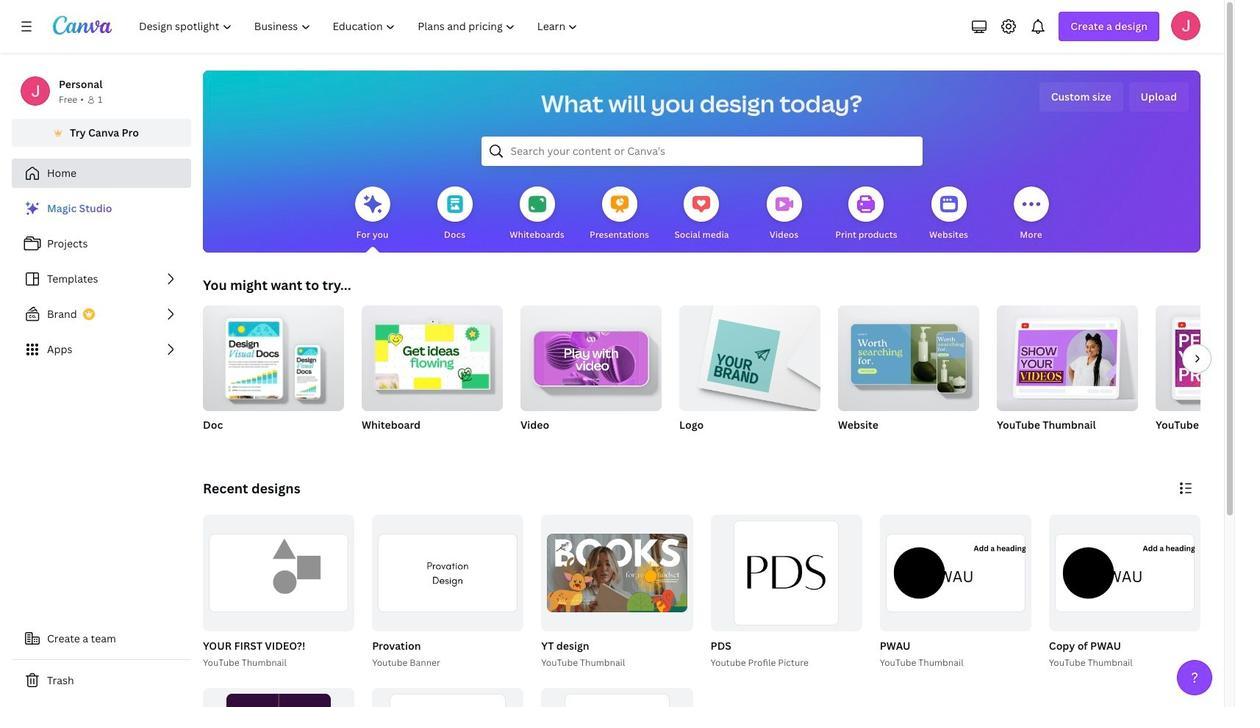 Task type: describe. For each thing, give the bounding box(es) containing it.
Search search field
[[511, 137, 893, 165]]



Task type: vqa. For each thing, say whether or not it's contained in the screenshot.
the rightmost design
no



Task type: locate. For each thing, give the bounding box(es) containing it.
None search field
[[481, 137, 922, 166]]

james peterson image
[[1171, 11, 1201, 40]]

group
[[362, 300, 503, 451], [362, 300, 503, 412], [521, 300, 662, 451], [521, 300, 662, 412], [679, 300, 820, 451], [679, 300, 820, 412], [838, 300, 979, 451], [838, 300, 979, 412], [997, 300, 1138, 451], [997, 300, 1138, 412], [203, 306, 344, 451], [1156, 306, 1235, 451], [1156, 306, 1235, 412], [200, 515, 354, 671], [369, 515, 524, 671], [372, 515, 524, 632], [538, 515, 693, 671], [541, 515, 693, 632], [708, 515, 862, 671], [711, 515, 862, 632], [877, 515, 1031, 671], [880, 515, 1031, 632], [1046, 515, 1201, 671], [1049, 515, 1201, 632], [203, 689, 354, 708], [372, 689, 524, 708], [541, 689, 693, 708]]

top level navigation element
[[129, 12, 591, 41]]

list
[[12, 194, 191, 365]]



